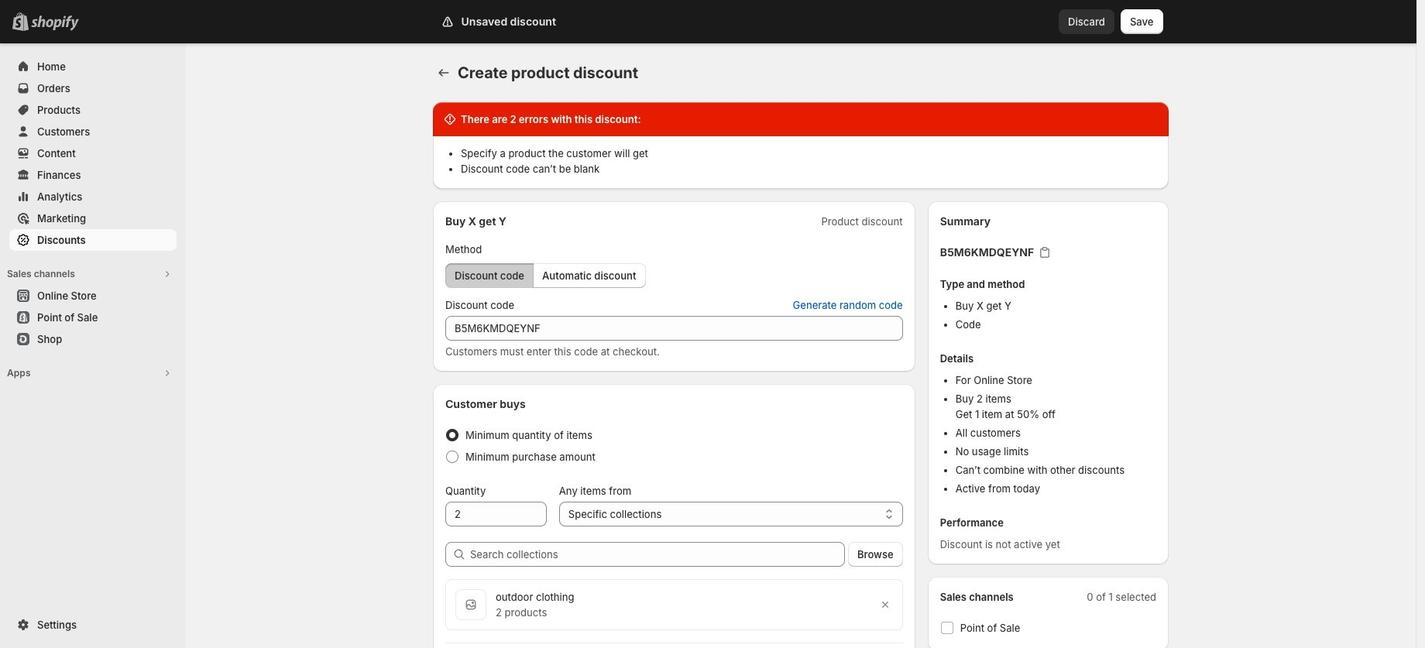Task type: vqa. For each thing, say whether or not it's contained in the screenshot.
2nd Search products "text field" from the bottom of the page
no



Task type: describe. For each thing, give the bounding box(es) containing it.
shopify image
[[31, 15, 79, 31]]



Task type: locate. For each thing, give the bounding box(es) containing it.
None text field
[[445, 316, 903, 341], [445, 502, 547, 527], [445, 316, 903, 341], [445, 502, 547, 527]]

Search collections text field
[[470, 542, 845, 567]]



